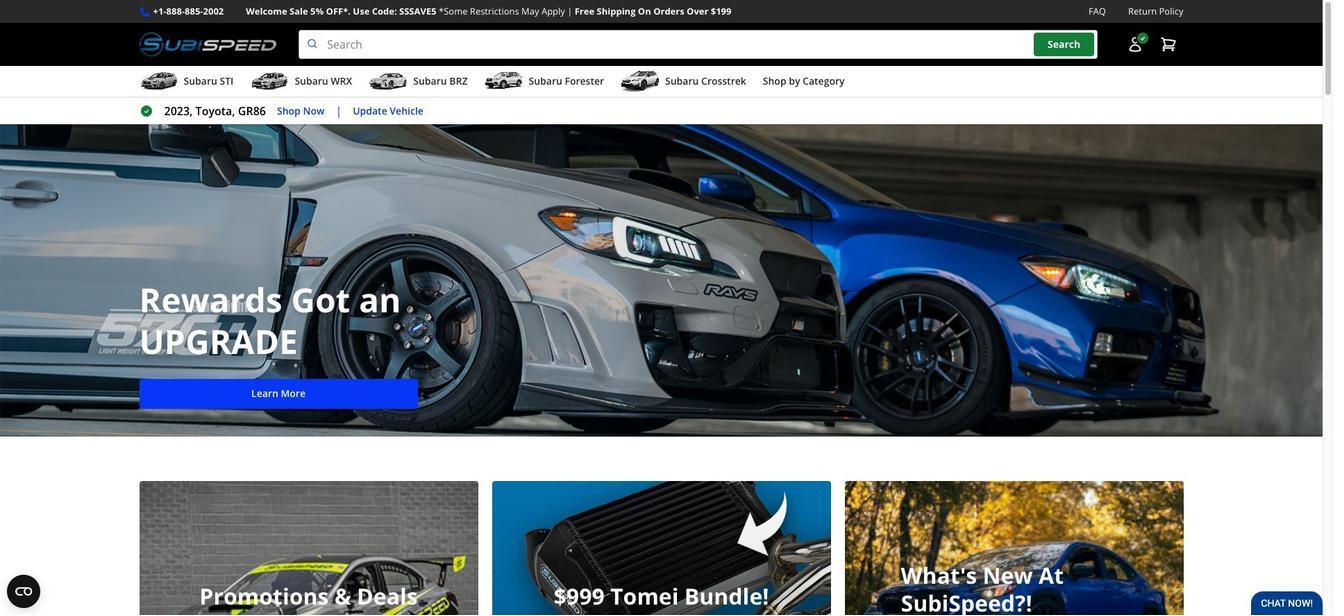 Task type: describe. For each thing, give the bounding box(es) containing it.
a subaru brz thumbnail image image
[[369, 71, 408, 92]]

a subaru sti thumbnail image image
[[139, 71, 178, 92]]

coilovers image
[[492, 481, 831, 615]]

search input field
[[299, 30, 1098, 59]]

a subaru wrx thumbnail image image
[[250, 71, 289, 92]]

button image
[[1127, 36, 1143, 53]]

a subaru forester thumbnail image image
[[484, 71, 523, 92]]

open widget image
[[7, 575, 40, 608]]



Task type: vqa. For each thing, say whether or not it's contained in the screenshot.
Earn Rewards image
yes



Task type: locate. For each thing, give the bounding box(es) containing it.
earn rewards image
[[845, 481, 1184, 615]]

rewards program image
[[0, 124, 1323, 437]]

subispeed logo image
[[139, 30, 277, 59]]

a subaru crosstrek thumbnail image image
[[621, 71, 660, 92]]

deals image
[[139, 481, 478, 615]]



